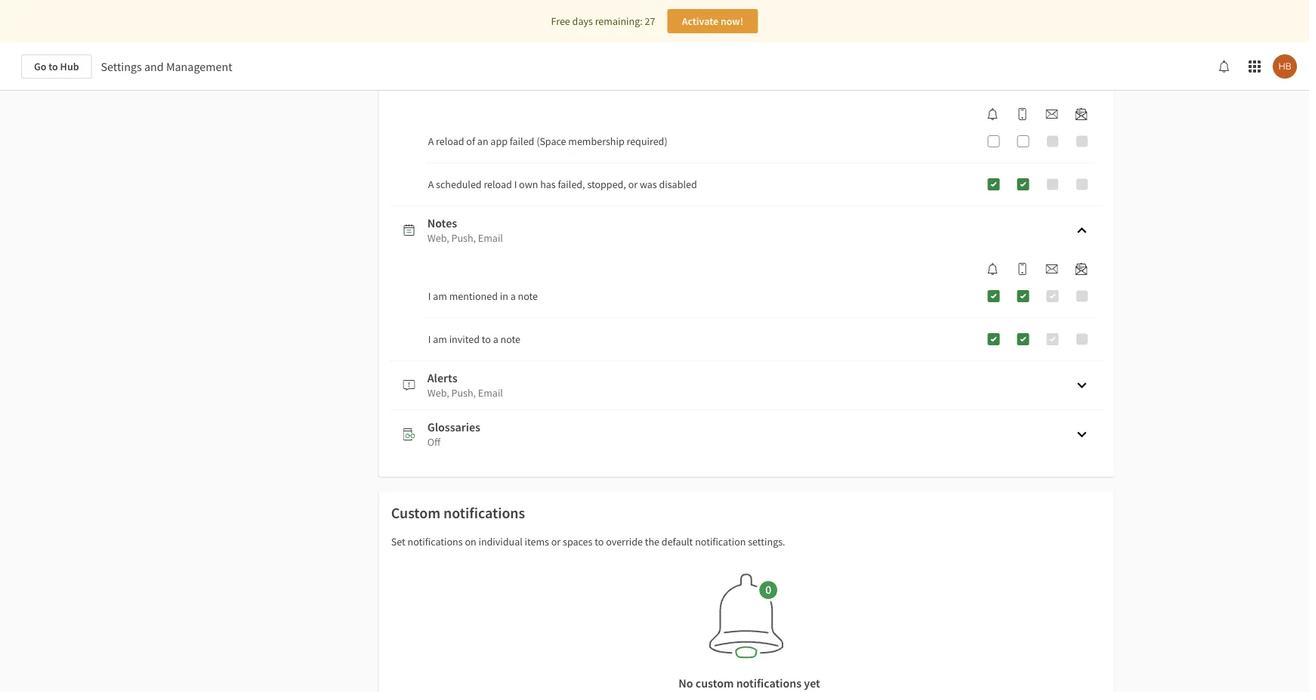 Task type: describe. For each thing, give the bounding box(es) containing it.
notification
[[695, 535, 746, 549]]

a for to
[[493, 332, 499, 346]]

free days remaining: 27
[[551, 14, 655, 28]]

go
[[34, 60, 46, 73]]

notifications when using qlik sense in a browser element for i am mentioned in a note
[[981, 263, 1005, 275]]

push notifications in qlik sense mobile element for i am mentioned in a note
[[1011, 263, 1035, 275]]

push notifications in qlik sense mobile element for a reload of an app failed (space membership required)
[[1011, 108, 1035, 120]]

2 horizontal spatial to
[[595, 535, 604, 549]]

note for i am invited to a note
[[501, 332, 521, 346]]

alerts web, push, email
[[427, 370, 503, 400]]

a reload of an app failed (space membership required)
[[428, 134, 668, 148]]

push, for alerts
[[451, 386, 476, 400]]

notifications bundled in a daily email digest image for i am mentioned in a note
[[1076, 263, 1088, 275]]

was
[[640, 178, 657, 191]]

notifications sent to your email element for a reload of an app failed (space membership required)
[[1040, 108, 1064, 120]]

off
[[427, 435, 441, 449]]

disabled
[[659, 178, 697, 191]]

notifications bundled in a daily email digest image for a reload of an app failed (space membership required)
[[1076, 108, 1088, 120]]

app
[[491, 134, 508, 148]]

has
[[540, 178, 556, 191]]

required)
[[627, 134, 668, 148]]

settings.
[[748, 535, 785, 549]]

a scheduled reload i own has failed, stopped, or was disabled
[[428, 178, 697, 191]]

i am invited to a note
[[428, 332, 521, 346]]

no
[[679, 675, 693, 691]]

0 horizontal spatial reload
[[436, 134, 464, 148]]

a for a reload of an app failed (space membership required)
[[428, 134, 434, 148]]

custom
[[696, 675, 734, 691]]

invited
[[449, 332, 480, 346]]

am for invited
[[433, 332, 447, 346]]

and
[[144, 59, 164, 74]]

custom notifications main content
[[0, 0, 1309, 692]]

notifications when using qlik sense in a browser image
[[987, 263, 999, 275]]

the
[[645, 535, 660, 549]]

in
[[500, 289, 508, 303]]

activate now! link
[[668, 9, 758, 33]]

push notifications in qlik sense mobile image
[[1017, 108, 1029, 120]]

override
[[606, 535, 643, 549]]

free
[[551, 14, 570, 28]]

spaces
[[563, 535, 593, 549]]

mentioned
[[449, 289, 498, 303]]

failed,
[[558, 178, 585, 191]]

custom
[[391, 504, 441, 522]]

notifications sent to your email image for i am mentioned in a note
[[1046, 263, 1058, 275]]

items
[[525, 535, 549, 549]]

0 horizontal spatial or
[[551, 535, 561, 549]]

now!
[[721, 14, 744, 28]]

notifications bundled in a daily email digest element for a reload of an app failed (space membership required)
[[1070, 108, 1094, 120]]

push, for notes
[[451, 231, 476, 245]]

notifications bundled in a daily email digest element for i am mentioned in a note
[[1070, 263, 1094, 275]]

own
[[519, 178, 538, 191]]

note for i am mentioned in a note
[[518, 289, 538, 303]]

(space
[[537, 134, 566, 148]]

remaining:
[[595, 14, 643, 28]]

i for i am mentioned in a note
[[428, 289, 431, 303]]

of
[[466, 134, 475, 148]]



Task type: vqa. For each thing, say whether or not it's contained in the screenshot.
failed,
yes



Task type: locate. For each thing, give the bounding box(es) containing it.
1 notifications bundled in a daily email digest image from the top
[[1076, 108, 1088, 120]]

set notifications on individual items or spaces to override the default notification settings.
[[391, 535, 785, 549]]

1 vertical spatial or
[[551, 535, 561, 549]]

1 vertical spatial notifications sent to your email image
[[1046, 263, 1058, 275]]

push,
[[451, 231, 476, 245], [451, 386, 476, 400]]

0 vertical spatial a
[[511, 289, 516, 303]]

am left 'mentioned'
[[433, 289, 447, 303]]

notifications when using qlik sense in a browser image
[[987, 108, 999, 120]]

push, down notes
[[451, 231, 476, 245]]

1 horizontal spatial to
[[482, 332, 491, 346]]

to
[[49, 60, 58, 73], [482, 332, 491, 346], [595, 535, 604, 549]]

a for a scheduled reload i own has failed, stopped, or was disabled
[[428, 178, 434, 191]]

0 vertical spatial i
[[514, 178, 517, 191]]

or left was
[[628, 178, 638, 191]]

0 vertical spatial notifications bundled in a daily email digest element
[[1070, 108, 1094, 120]]

push notifications in qlik sense mobile element right notifications when using qlik sense in a browser image
[[1011, 263, 1035, 275]]

notifications bundled in a daily email digest image right push notifications in qlik sense mobile image
[[1076, 263, 1088, 275]]

1 am from the top
[[433, 289, 447, 303]]

1 vertical spatial push,
[[451, 386, 476, 400]]

1 horizontal spatial reload
[[484, 178, 512, 191]]

notifications sent to your email image right push notifications in qlik sense mobile icon
[[1046, 108, 1058, 120]]

notifications when using qlik sense in a browser element for a reload of an app failed (space membership required)
[[981, 108, 1005, 120]]

0 vertical spatial notifications
[[444, 504, 525, 522]]

reload left "of"
[[436, 134, 464, 148]]

activate now!
[[682, 14, 744, 28]]

i left the own
[[514, 178, 517, 191]]

email inside alerts web, push, email
[[478, 386, 503, 400]]

a
[[511, 289, 516, 303], [493, 332, 499, 346]]

2 vertical spatial i
[[428, 332, 431, 346]]

notes web, push, email
[[427, 215, 503, 245]]

settings and management
[[101, 59, 232, 74]]

notifications bundled in a daily email digest image
[[1076, 108, 1088, 120], [1076, 263, 1088, 275]]

yet
[[804, 675, 820, 691]]

notifications down "custom"
[[408, 535, 463, 549]]

alerts
[[427, 370, 458, 385]]

0 vertical spatial notifications when using qlik sense in a browser element
[[981, 108, 1005, 120]]

0 horizontal spatial to
[[49, 60, 58, 73]]

a right in
[[511, 289, 516, 303]]

i
[[514, 178, 517, 191], [428, 289, 431, 303], [428, 332, 431, 346]]

or right items
[[551, 535, 561, 549]]

howard brown image
[[1273, 54, 1297, 79]]

i am mentioned in a note
[[428, 289, 538, 303]]

1 email from the top
[[478, 231, 503, 245]]

1 vertical spatial a
[[493, 332, 499, 346]]

push notifications in qlik sense mobile element right notifications when using qlik sense in a browser icon
[[1011, 108, 1035, 120]]

0 vertical spatial am
[[433, 289, 447, 303]]

0 vertical spatial or
[[628, 178, 638, 191]]

notifications sent to your email element for i am mentioned in a note
[[1040, 263, 1064, 275]]

notifications bundled in a daily email digest element right push notifications in qlik sense mobile image
[[1070, 263, 1094, 275]]

0 vertical spatial to
[[49, 60, 58, 73]]

1 vertical spatial reload
[[484, 178, 512, 191]]

1 vertical spatial i
[[428, 289, 431, 303]]

1 vertical spatial email
[[478, 386, 503, 400]]

web, for notes
[[427, 231, 449, 245]]

email for notes
[[478, 231, 503, 245]]

a
[[428, 134, 434, 148], [428, 178, 434, 191]]

on
[[465, 535, 477, 549]]

notifications for custom
[[444, 504, 525, 522]]

am left invited
[[433, 332, 447, 346]]

1 vertical spatial to
[[482, 332, 491, 346]]

scheduled
[[436, 178, 482, 191]]

custom notifications
[[391, 504, 525, 522]]

0 vertical spatial notifications sent to your email element
[[1040, 108, 1064, 120]]

push notifications in qlik sense mobile element
[[1011, 108, 1035, 120], [1011, 263, 1035, 275]]

push notifications in qlik sense mobile image
[[1017, 263, 1029, 275]]

email
[[478, 231, 503, 245], [478, 386, 503, 400]]

days
[[572, 14, 593, 28]]

web, down notes
[[427, 231, 449, 245]]

27
[[645, 14, 655, 28]]

email for alerts
[[478, 386, 503, 400]]

management
[[166, 59, 232, 74]]

1 web, from the top
[[427, 231, 449, 245]]

1 vertical spatial push notifications in qlik sense mobile element
[[1011, 263, 1035, 275]]

2 a from the top
[[428, 178, 434, 191]]

notifications bundled in a daily email digest element right push notifications in qlik sense mobile icon
[[1070, 108, 1094, 120]]

1 vertical spatial notifications sent to your email element
[[1040, 263, 1064, 275]]

0 vertical spatial note
[[518, 289, 538, 303]]

0 vertical spatial reload
[[436, 134, 464, 148]]

an
[[477, 134, 489, 148]]

email up the glossaries
[[478, 386, 503, 400]]

2 notifications sent to your email element from the top
[[1040, 263, 1064, 275]]

settings
[[101, 59, 142, 74]]

1 vertical spatial notifications when using qlik sense in a browser element
[[981, 263, 1005, 275]]

notifications bundled in a daily email digest image right push notifications in qlik sense mobile icon
[[1076, 108, 1088, 120]]

2 notifications bundled in a daily email digest element from the top
[[1070, 263, 1094, 275]]

2 vertical spatial notifications
[[736, 675, 802, 691]]

am
[[433, 289, 447, 303], [433, 332, 447, 346]]

i left 'mentioned'
[[428, 289, 431, 303]]

notes
[[427, 215, 457, 230]]

a right invited
[[493, 332, 499, 346]]

1 vertical spatial a
[[428, 178, 434, 191]]

1 notifications sent to your email element from the top
[[1040, 108, 1064, 120]]

1 vertical spatial notifications bundled in a daily email digest element
[[1070, 263, 1094, 275]]

notifications sent to your email element right push notifications in qlik sense mobile image
[[1040, 263, 1064, 275]]

1 push notifications in qlik sense mobile element from the top
[[1011, 108, 1035, 120]]

1 horizontal spatial a
[[511, 289, 516, 303]]

a left scheduled
[[428, 178, 434, 191]]

0 vertical spatial push notifications in qlik sense mobile element
[[1011, 108, 1035, 120]]

2 push notifications in qlik sense mobile element from the top
[[1011, 263, 1035, 275]]

notifications when using qlik sense in a browser element left push notifications in qlik sense mobile image
[[981, 263, 1005, 275]]

1 notifications when using qlik sense in a browser element from the top
[[981, 108, 1005, 120]]

push, inside alerts web, push, email
[[451, 386, 476, 400]]

push, inside notes web, push, email
[[451, 231, 476, 245]]

notifications sent to your email image for a reload of an app failed (space membership required)
[[1046, 108, 1058, 120]]

note
[[518, 289, 538, 303], [501, 332, 521, 346]]

1 vertical spatial notifications
[[408, 535, 463, 549]]

0 vertical spatial email
[[478, 231, 503, 245]]

0 vertical spatial web,
[[427, 231, 449, 245]]

reload
[[436, 134, 464, 148], [484, 178, 512, 191]]

web, inside notes web, push, email
[[427, 231, 449, 245]]

individual
[[479, 535, 523, 549]]

i for i am invited to a note
[[428, 332, 431, 346]]

2 push, from the top
[[451, 386, 476, 400]]

2 web, from the top
[[427, 386, 449, 400]]

1 vertical spatial am
[[433, 332, 447, 346]]

email inside notes web, push, email
[[478, 231, 503, 245]]

reload left the own
[[484, 178, 512, 191]]

membership
[[568, 134, 625, 148]]

notifications left yet at the right
[[736, 675, 802, 691]]

glossaries off
[[427, 419, 481, 449]]

1 vertical spatial note
[[501, 332, 521, 346]]

2 vertical spatial to
[[595, 535, 604, 549]]

2 notifications when using qlik sense in a browser element from the top
[[981, 263, 1005, 275]]

0 horizontal spatial a
[[493, 332, 499, 346]]

set
[[391, 535, 406, 549]]

email up i am mentioned in a note
[[478, 231, 503, 245]]

1 push, from the top
[[451, 231, 476, 245]]

0 vertical spatial push,
[[451, 231, 476, 245]]

notifications when using qlik sense in a browser element left push notifications in qlik sense mobile icon
[[981, 108, 1005, 120]]

i left invited
[[428, 332, 431, 346]]

failed
[[510, 134, 534, 148]]

go to hub link
[[21, 54, 92, 79]]

to right invited
[[482, 332, 491, 346]]

no custom notifications yet
[[679, 675, 820, 691]]

2 email from the top
[[478, 386, 503, 400]]

glossaries
[[427, 419, 481, 434]]

2 notifications bundled in a daily email digest image from the top
[[1076, 263, 1088, 275]]

1 notifications bundled in a daily email digest element from the top
[[1070, 108, 1094, 120]]

to right go
[[49, 60, 58, 73]]

1 vertical spatial notifications bundled in a daily email digest image
[[1076, 263, 1088, 275]]

notifications sent to your email element
[[1040, 108, 1064, 120], [1040, 263, 1064, 275]]

web, inside alerts web, push, email
[[427, 386, 449, 400]]

hub
[[60, 60, 79, 73]]

2 am from the top
[[433, 332, 447, 346]]

am for mentioned
[[433, 289, 447, 303]]

1 horizontal spatial or
[[628, 178, 638, 191]]

0 vertical spatial a
[[428, 134, 434, 148]]

notifications sent to your email element right push notifications in qlik sense mobile icon
[[1040, 108, 1064, 120]]

a left "of"
[[428, 134, 434, 148]]

2 notifications sent to your email image from the top
[[1046, 263, 1058, 275]]

push, down alerts
[[451, 386, 476, 400]]

notifications
[[444, 504, 525, 522], [408, 535, 463, 549], [736, 675, 802, 691]]

go to hub
[[34, 60, 79, 73]]

activate
[[682, 14, 719, 28]]

stopped,
[[587, 178, 626, 191]]

1 a from the top
[[428, 134, 434, 148]]

0 vertical spatial notifications sent to your email image
[[1046, 108, 1058, 120]]

notifications sent to your email image
[[1046, 108, 1058, 120], [1046, 263, 1058, 275]]

notifications sent to your email image right push notifications in qlik sense mobile image
[[1046, 263, 1058, 275]]

default
[[662, 535, 693, 549]]

note right in
[[518, 289, 538, 303]]

0 vertical spatial notifications bundled in a daily email digest image
[[1076, 108, 1088, 120]]

web,
[[427, 231, 449, 245], [427, 386, 449, 400]]

to right spaces
[[595, 535, 604, 549]]

note down in
[[501, 332, 521, 346]]

web, down alerts
[[427, 386, 449, 400]]

a for in
[[511, 289, 516, 303]]

notifications when using qlik sense in a browser element
[[981, 108, 1005, 120], [981, 263, 1005, 275]]

1 vertical spatial web,
[[427, 386, 449, 400]]

notifications bundled in a daily email digest element
[[1070, 108, 1094, 120], [1070, 263, 1094, 275]]

notifications for set
[[408, 535, 463, 549]]

web, for alerts
[[427, 386, 449, 400]]

or
[[628, 178, 638, 191], [551, 535, 561, 549]]

notifications up on at the bottom left of page
[[444, 504, 525, 522]]

1 notifications sent to your email image from the top
[[1046, 108, 1058, 120]]



